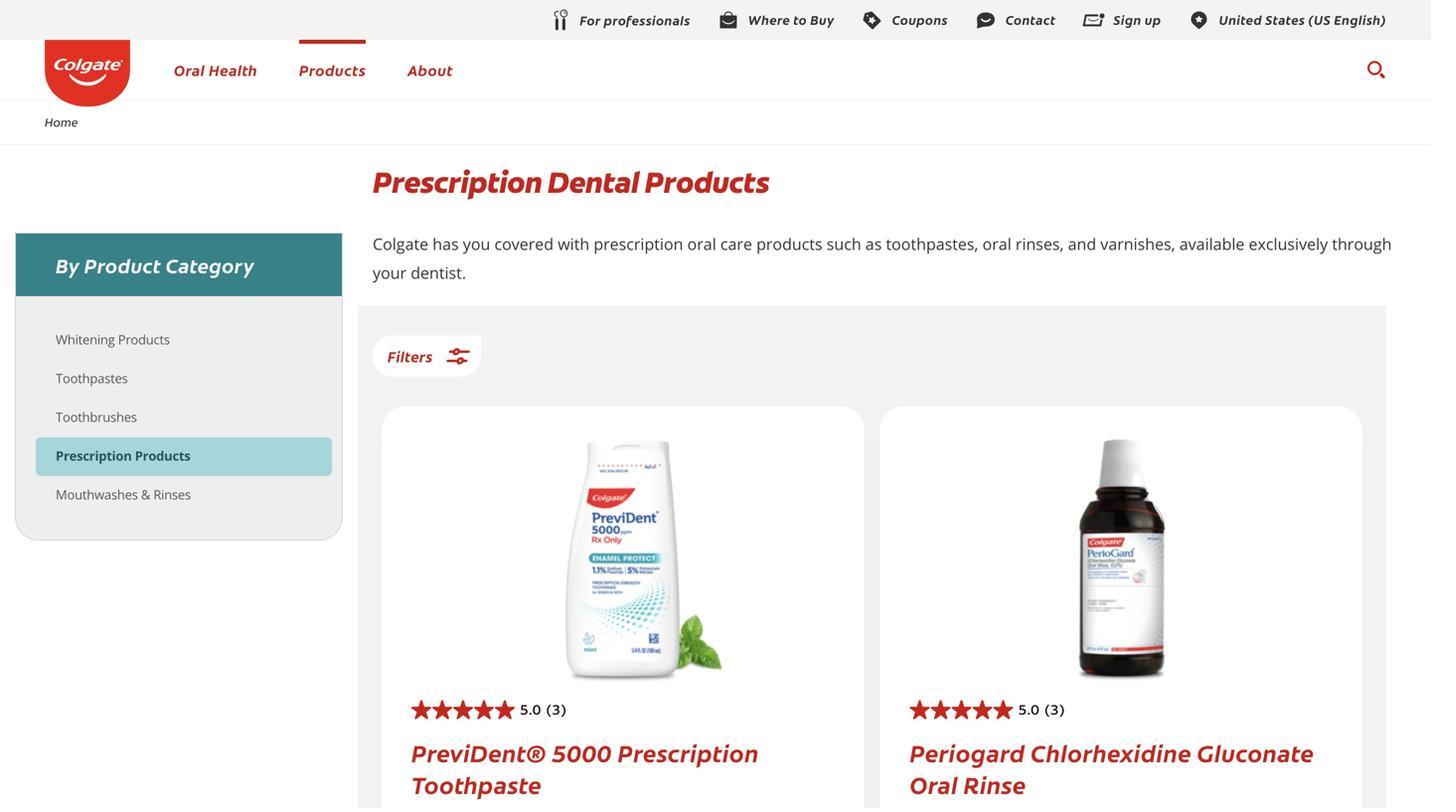 Task type: describe. For each thing, give the bounding box(es) containing it.
by
[[56, 251, 80, 279]]

through
[[1333, 233, 1392, 255]]

varnishes,
[[1101, 233, 1176, 255]]

gluconate
[[1198, 736, 1315, 769]]

colgate
[[373, 233, 429, 255]]

about
[[408, 59, 453, 80]]

rinses,
[[1016, 233, 1064, 255]]

prescription dental products
[[373, 163, 769, 202]]

toothbrushes
[[56, 408, 137, 426]]

&
[[141, 486, 150, 504]]

prescription
[[594, 233, 683, 255]]

toothbrushes link
[[56, 408, 137, 426]]

rinse
[[964, 768, 1027, 801]]

prescription products link
[[56, 447, 191, 465]]

by product category
[[56, 251, 254, 279]]

5.0 (3) for chlorhexidine
[[1019, 704, 1065, 718]]

and
[[1068, 233, 1097, 255]]

toothpastes
[[56, 369, 128, 387]]

product
[[84, 251, 161, 279]]

prescription for prescription dental products
[[373, 163, 542, 202]]

covered
[[495, 233, 554, 255]]

prevident®
[[412, 736, 546, 769]]

toothpastes,
[[886, 233, 979, 255]]

products left about dropdown button
[[299, 59, 366, 80]]

(3) for 5000
[[547, 704, 567, 718]]

as
[[866, 233, 882, 255]]

for professionals icon image
[[548, 8, 572, 33]]

your
[[373, 262, 407, 283]]

location icon image
[[1188, 8, 1212, 32]]

products right whitening
[[118, 331, 170, 348]]

whitening products link
[[56, 331, 170, 348]]

(3) for chlorhexidine
[[1045, 704, 1065, 718]]

oral inside periogard chlorhexidine gluconate oral rinse
[[910, 768, 958, 801]]



Task type: vqa. For each thing, say whether or not it's contained in the screenshot.
sign up icon
yes



Task type: locate. For each thing, give the bounding box(es) containing it.
exclusively
[[1249, 233, 1328, 255]]

1 horizontal spatial (3)
[[1045, 704, 1065, 718]]

5.0 (3) up the chlorhexidine
[[1019, 704, 1065, 718]]

filters
[[388, 345, 433, 366]]

contact icon image
[[974, 8, 998, 32]]

products
[[299, 59, 366, 80], [645, 163, 769, 202], [118, 331, 170, 348], [135, 447, 191, 465]]

5.0 for periogard
[[1019, 704, 1040, 718]]

periogard chlorhexidine gluconate oral rinse
[[910, 736, 1315, 801]]

toothpastes link
[[56, 369, 128, 387]]

rinses
[[153, 486, 191, 504]]

mouthwashes & rinses
[[56, 486, 191, 504]]

oral left care
[[688, 233, 717, 255]]

mouthwashes & rinses link
[[56, 486, 191, 504]]

sign up icon image
[[1082, 8, 1106, 32]]

0 horizontal spatial 5.0 (3)
[[520, 704, 567, 718]]

1 5.0 (3) from the left
[[520, 704, 567, 718]]

home
[[45, 113, 78, 129]]

home link
[[32, 113, 91, 129]]

filters button
[[373, 336, 481, 377]]

products button
[[299, 59, 366, 80]]

0 horizontal spatial oral
[[688, 233, 717, 255]]

such
[[827, 233, 862, 255]]

1 horizontal spatial 5.0
[[1019, 704, 1040, 718]]

1 horizontal spatial oral
[[983, 233, 1012, 255]]

1 vertical spatial prescription
[[56, 447, 132, 465]]

prescription
[[373, 163, 542, 202], [56, 447, 132, 465], [618, 736, 759, 769]]

prescription products
[[56, 447, 191, 465]]

5.0 (3) for 5000
[[520, 704, 567, 718]]

(3) up 5000
[[547, 704, 567, 718]]

1 oral from the left
[[688, 233, 717, 255]]

2 vertical spatial prescription
[[618, 736, 759, 769]]

chlorhexidine
[[1031, 736, 1192, 769]]

5.0 (3)
[[520, 704, 567, 718], [1019, 704, 1065, 718]]

5.0 up periogard
[[1019, 704, 1040, 718]]

colgate® logo image
[[45, 40, 130, 107]]

2 5.0 from the left
[[1019, 704, 1040, 718]]

oral left health
[[174, 59, 205, 80]]

(3)
[[547, 704, 567, 718], [1045, 704, 1065, 718]]

about button
[[408, 59, 453, 80]]

products up rinses
[[135, 447, 191, 465]]

oral health
[[174, 59, 257, 80]]

mouthwashes
[[56, 486, 138, 504]]

health
[[209, 59, 257, 80]]

whitening
[[56, 331, 115, 348]]

(3) up the chlorhexidine
[[1045, 704, 1065, 718]]

you
[[463, 233, 490, 255]]

category
[[166, 251, 254, 279]]

5.0 for prevident®
[[520, 704, 542, 718]]

products up care
[[645, 163, 769, 202]]

oral left rinse
[[910, 768, 958, 801]]

periogard
[[910, 736, 1026, 769]]

1 horizontal spatial oral
[[910, 768, 958, 801]]

2 5.0 (3) from the left
[[1019, 704, 1065, 718]]

1 horizontal spatial 5.0 (3)
[[1019, 704, 1065, 718]]

oral
[[174, 59, 205, 80], [910, 768, 958, 801]]

has
[[433, 233, 459, 255]]

prescription inside 'prevident® 5000 prescription toothpaste'
[[618, 736, 759, 769]]

prescription for prescription products
[[56, 447, 132, 465]]

with
[[558, 233, 590, 255]]

oral health button
[[174, 59, 257, 80]]

None search field
[[1366, 50, 1387, 89]]

2 (3) from the left
[[1045, 704, 1065, 718]]

1 (3) from the left
[[547, 704, 567, 718]]

0 horizontal spatial (3)
[[547, 704, 567, 718]]

oral
[[688, 233, 717, 255], [983, 233, 1012, 255]]

1 5.0 from the left
[[520, 704, 542, 718]]

0 horizontal spatial oral
[[174, 59, 205, 80]]

prevident® 5000 prescription toothpaste
[[412, 736, 759, 801]]

0 vertical spatial prescription
[[373, 163, 542, 202]]

colgate has you covered with prescription oral care products such as toothpastes, oral rinses, and varnishes, available exclusively through your dentist.
[[373, 233, 1392, 283]]

dentist.
[[411, 262, 466, 283]]

where to buy icon image
[[716, 8, 740, 32]]

oral left rinses,
[[983, 233, 1012, 255]]

2 oral from the left
[[983, 233, 1012, 255]]

5000
[[552, 736, 612, 769]]

5.0 (3) up 5000
[[520, 704, 567, 718]]

0 horizontal spatial 5.0
[[520, 704, 542, 718]]

1 vertical spatial oral
[[910, 768, 958, 801]]

coupons icon image
[[861, 8, 884, 32]]

available
[[1180, 233, 1245, 255]]

2 horizontal spatial prescription
[[618, 736, 759, 769]]

care
[[721, 233, 753, 255]]

0 vertical spatial oral
[[174, 59, 205, 80]]

toothpaste
[[412, 768, 542, 801]]

whitening products
[[56, 331, 170, 348]]

products
[[757, 233, 823, 255]]

1 horizontal spatial prescription
[[373, 163, 542, 202]]

5.0
[[520, 704, 542, 718], [1019, 704, 1040, 718]]

0 horizontal spatial prescription
[[56, 447, 132, 465]]

dental
[[548, 163, 639, 202]]

5.0 up prevident®
[[520, 704, 542, 718]]



